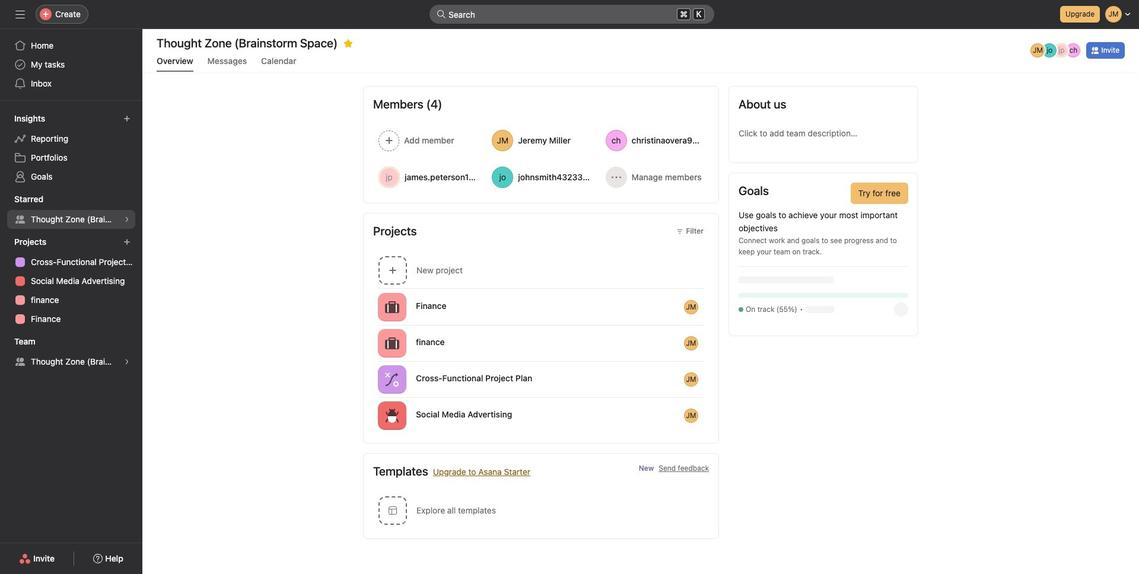 Task type: vqa. For each thing, say whether or not it's contained in the screenshot.
"insights" element
yes



Task type: describe. For each thing, give the bounding box(es) containing it.
1 briefcase image from the top
[[385, 300, 399, 314]]

see details, thought zone (brainstorm space) image
[[123, 359, 131, 366]]

line_and_symbols image
[[385, 372, 399, 387]]

2 list item from the top
[[364, 325, 719, 362]]

new insights image
[[123, 115, 131, 122]]

bug image
[[385, 409, 399, 423]]

new project or portfolio image
[[123, 239, 131, 246]]

prominent image
[[437, 9, 446, 19]]

see details, thought zone (brainstorm space) image
[[123, 216, 131, 223]]



Task type: locate. For each thing, give the bounding box(es) containing it.
list item
[[364, 289, 719, 325], [364, 325, 719, 362], [364, 362, 719, 398], [364, 398, 719, 434]]

remove from starred image
[[344, 39, 353, 48]]

3 list item from the top
[[364, 362, 719, 398]]

None field
[[430, 5, 715, 24]]

global element
[[0, 29, 142, 100]]

hide sidebar image
[[15, 9, 25, 19]]

0 vertical spatial briefcase image
[[385, 300, 399, 314]]

briefcase image
[[385, 300, 399, 314], [385, 336, 399, 351]]

4 list item from the top
[[364, 398, 719, 434]]

insights element
[[0, 108, 142, 189]]

teams element
[[0, 331, 142, 374]]

projects element
[[0, 232, 142, 331]]

2 briefcase image from the top
[[385, 336, 399, 351]]

starred element
[[0, 189, 142, 232]]

1 list item from the top
[[364, 289, 719, 325]]

1 vertical spatial briefcase image
[[385, 336, 399, 351]]

Search tasks, projects, and more text field
[[430, 5, 715, 24]]



